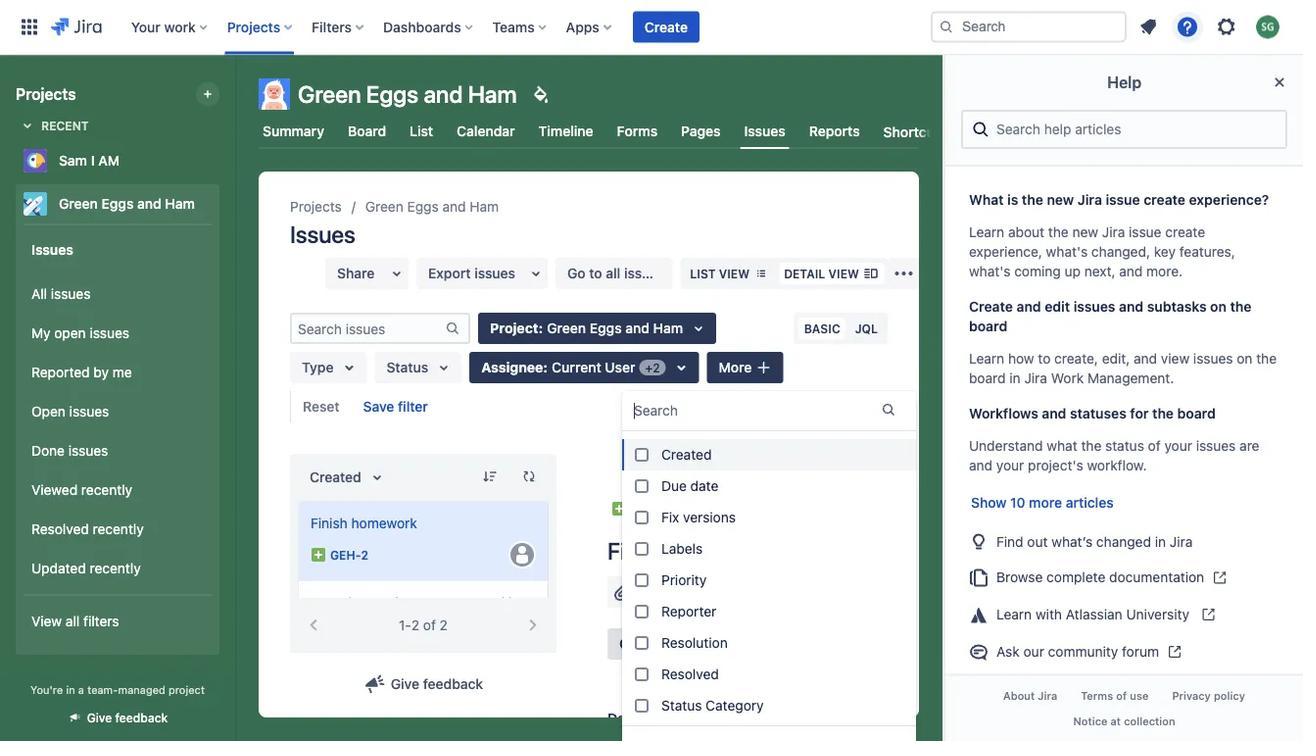 Task type: vqa. For each thing, say whether or not it's contained in the screenshot.
to to the left
yes



Task type: locate. For each thing, give the bounding box(es) containing it.
1 vertical spatial issue
[[1129, 224, 1162, 240]]

current
[[552, 359, 602, 375]]

0 vertical spatial list
[[410, 123, 433, 139]]

jira image
[[51, 15, 102, 39], [51, 15, 102, 39]]

1 vertical spatial new
[[1073, 224, 1099, 240]]

tab list
[[247, 114, 983, 149]]

1 vertical spatial resolved
[[662, 666, 719, 682]]

green down sam
[[59, 196, 98, 212]]

view left detail
[[719, 267, 750, 280]]

jql
[[856, 322, 878, 335]]

:
[[539, 320, 543, 336], [544, 359, 548, 375]]

attach image
[[612, 580, 635, 604]]

: left current
[[544, 359, 548, 375]]

created left order by image
[[310, 469, 362, 485]]

calendar
[[457, 123, 515, 139]]

2 horizontal spatial view
[[1162, 350, 1190, 367]]

me
[[113, 364, 132, 380]]

all right go
[[606, 265, 621, 281]]

create for what is the new jira issue create experience?
[[1144, 192, 1186, 208]]

view left a
[[24, 670, 54, 686]]

1 horizontal spatial created
[[662, 447, 712, 463]]

1 group from the top
[[24, 224, 212, 653]]

1 horizontal spatial to
[[589, 265, 603, 281]]

new inside the learn about the new jira issue create experience, what's changed, key features, what's coming up next, and more.
[[1073, 224, 1099, 240]]

ask
[[997, 643, 1020, 660]]

the right 'is'
[[1022, 192, 1044, 208]]

project
[[169, 683, 205, 696]]

1 horizontal spatial issues
[[290, 221, 356, 248]]

geh-2 link
[[635, 499, 672, 519]]

ham up +2
[[653, 320, 683, 336]]

1 horizontal spatial resolved
[[662, 666, 719, 682]]

list right 'go to all issues'
[[690, 267, 716, 280]]

issue up key
[[1129, 224, 1162, 240]]

to left cook
[[355, 595, 368, 611]]

give feedback button
[[352, 669, 495, 700], [56, 702, 180, 734]]

1 vertical spatial homework
[[673, 537, 781, 565]]

up
[[1065, 263, 1081, 279]]

recently down viewed recently 'link'
[[93, 521, 144, 537]]

resolved up updated in the left bottom of the page
[[31, 521, 89, 537]]

learn up experience,
[[970, 224, 1005, 240]]

issues down reported by me
[[69, 404, 109, 420]]

find out what's changed in jira
[[997, 533, 1193, 549]]

jira down how
[[1025, 370, 1048, 386]]

status for status category
[[662, 698, 702, 714]]

created
[[662, 447, 712, 463], [310, 469, 362, 485]]

in down how
[[1010, 370, 1021, 386]]

1 vertical spatial all
[[66, 613, 80, 629]]

geh-2 right lead image
[[330, 548, 369, 562]]

more.
[[1147, 263, 1183, 279]]

1 vertical spatial created
[[310, 469, 362, 485]]

go
[[568, 265, 586, 281]]

2 vertical spatial board
[[1178, 405, 1217, 422]]

and up the export
[[443, 199, 466, 215]]

issue for experience?
[[1106, 192, 1141, 208]]

0 horizontal spatial what's
[[970, 263, 1011, 279]]

board right for at the right bottom of page
[[1178, 405, 1217, 422]]

at
[[1111, 715, 1122, 727]]

None text field
[[634, 401, 638, 421]]

view down updated in the left bottom of the page
[[31, 613, 62, 629]]

1 vertical spatial what's
[[970, 263, 1011, 279]]

2 down i need to cook green eggs and ham
[[412, 617, 420, 633]]

1 vertical spatial your
[[997, 457, 1025, 473]]

new for is
[[1047, 192, 1075, 208]]

issues inside understand what the status of your issues are and your project's workflow.
[[1197, 438, 1237, 454]]

in left a
[[66, 683, 75, 696]]

0 vertical spatial new
[[1047, 192, 1075, 208]]

ham
[[468, 80, 517, 108], [165, 196, 195, 212], [470, 199, 499, 215], [653, 320, 683, 336]]

on right subtasks
[[1211, 298, 1227, 315]]

primary element
[[12, 0, 931, 54]]

1 vertical spatial on
[[1237, 350, 1253, 367]]

0 vertical spatial recently
[[81, 482, 132, 498]]

1-
[[399, 617, 412, 633]]

give feedback down you're in a team-managed project
[[87, 711, 168, 725]]

0 horizontal spatial resolved
[[31, 521, 89, 537]]

created button
[[298, 462, 401, 493]]

geh- right lead image
[[330, 548, 361, 562]]

issues inside create and edit issues and subtasks on the board
[[1074, 298, 1116, 315]]

and down changed,
[[1120, 263, 1143, 279]]

1 horizontal spatial view
[[829, 267, 860, 280]]

sort descending image
[[482, 469, 498, 484]]

1 horizontal spatial give feedback button
[[352, 669, 495, 700]]

updated
[[31, 560, 86, 577]]

ask our community forum link
[[962, 634, 1288, 671]]

reported by me link
[[24, 353, 212, 392]]

0 vertical spatial in
[[1010, 370, 1021, 386]]

homework
[[352, 515, 417, 531], [673, 537, 781, 565]]

fix
[[662, 509, 680, 525]]

notifications image
[[1137, 15, 1161, 39]]

issues up viewed recently
[[68, 443, 108, 459]]

create inside create and edit issues and subtasks on the board
[[970, 298, 1014, 315]]

to right how
[[1039, 350, 1051, 367]]

understand what the status of your issues are and your project's workflow.
[[970, 438, 1260, 473]]

assignee
[[482, 359, 544, 375]]

browse
[[997, 569, 1043, 585]]

on inside create and edit issues and subtasks on the board
[[1211, 298, 1227, 315]]

projects for projects "popup button"
[[227, 19, 281, 35]]

the right for at the right bottom of page
[[1153, 405, 1174, 422]]

2 right lead image
[[361, 548, 369, 562]]

1 vertical spatial give feedback button
[[56, 702, 180, 734]]

workflows
[[970, 405, 1039, 422]]

all
[[606, 265, 621, 281], [66, 613, 80, 629], [58, 670, 72, 686]]

group
[[24, 224, 212, 653], [24, 269, 212, 594]]

0 vertical spatial feedback
[[423, 676, 484, 692]]

board
[[970, 318, 1008, 334], [970, 370, 1006, 386], [1178, 405, 1217, 422]]

recently inside 'link'
[[81, 482, 132, 498]]

browse complete documentation link
[[962, 559, 1288, 596]]

board inside the learn how to create, edit, and view issues on the board in jira work management.
[[970, 370, 1006, 386]]

all left the filters
[[66, 613, 80, 629]]

board down experience,
[[970, 318, 1008, 334]]

0 horizontal spatial give
[[87, 711, 112, 725]]

filters
[[312, 19, 352, 35]]

recent
[[41, 119, 89, 132]]

1 horizontal spatial finish homework
[[608, 537, 781, 565]]

learn inside the learn about the new jira issue create experience, what's changed, key features, what's coming up next, and more.
[[970, 224, 1005, 240]]

learn for learn how to create, edit, and view issues on the board in jira work management.
[[970, 350, 1005, 367]]

collapse recent projects image
[[16, 114, 39, 137]]

0 vertical spatial on
[[1211, 298, 1227, 315]]

2 horizontal spatial projects
[[290, 199, 342, 215]]

create,
[[1055, 350, 1099, 367]]

2 down eggs
[[440, 617, 448, 633]]

create and edit issues and subtasks on the board
[[970, 298, 1252, 334]]

1 vertical spatial status
[[662, 698, 702, 714]]

1 horizontal spatial geh-
[[635, 502, 665, 516]]

and up management.
[[1134, 350, 1158, 367]]

status up filter
[[387, 359, 429, 375]]

1 vertical spatial give
[[87, 711, 112, 725]]

issues right go
[[624, 265, 665, 281]]

your work
[[131, 19, 196, 35]]

Search field
[[931, 11, 1127, 43]]

assignee : current user +2
[[482, 359, 660, 375]]

date
[[691, 478, 719, 494]]

homework down order by image
[[352, 515, 417, 531]]

projects up collapse recent projects "icon"
[[16, 85, 76, 103]]

banner containing your work
[[0, 0, 1304, 55]]

1 vertical spatial projects
[[16, 85, 76, 103]]

0 vertical spatial i
[[91, 152, 95, 169]]

opportunity
[[620, 636, 700, 652]]

green eggs and ham link up the export
[[365, 195, 499, 219]]

projects
[[76, 670, 127, 686]]

1 vertical spatial feedback
[[115, 711, 168, 725]]

i left need
[[311, 595, 314, 611]]

resolved down resolution
[[662, 666, 719, 682]]

0 horizontal spatial geh-
[[330, 548, 361, 562]]

1 horizontal spatial in
[[1010, 370, 1021, 386]]

give feedback button down you're in a team-managed project
[[56, 702, 180, 734]]

2 horizontal spatial to
[[1039, 350, 1051, 367]]

issue inside the learn about the new jira issue create experience, what's changed, key features, what's coming up next, and more.
[[1129, 224, 1162, 240]]

status inside dropdown button
[[387, 359, 429, 375]]

help image
[[1176, 15, 1200, 39]]

: for project
[[539, 320, 543, 336]]

0 vertical spatial give feedback
[[391, 676, 484, 692]]

2 vertical spatial learn
[[997, 606, 1033, 622]]

1 vertical spatial :
[[544, 359, 548, 375]]

the
[[1022, 192, 1044, 208], [1049, 224, 1069, 240], [1231, 298, 1252, 315], [1257, 350, 1278, 367], [1153, 405, 1174, 422], [1082, 438, 1102, 454]]

1 horizontal spatial geh-2
[[635, 502, 672, 516]]

projects inside "popup button"
[[227, 19, 281, 35]]

0 vertical spatial learn
[[970, 224, 1005, 240]]

description
[[608, 710, 684, 726]]

am
[[98, 152, 120, 169]]

2 vertical spatial projects
[[290, 199, 342, 215]]

0 horizontal spatial list
[[410, 123, 433, 139]]

issues
[[475, 265, 516, 281], [624, 265, 665, 281], [51, 286, 91, 302], [1074, 298, 1116, 315], [90, 325, 129, 341], [1194, 350, 1234, 367], [69, 404, 109, 420], [1197, 438, 1237, 454], [68, 443, 108, 459]]

type
[[302, 359, 334, 375]]

10
[[1011, 495, 1026, 511]]

1 vertical spatial board
[[970, 370, 1006, 386]]

give feedback button down 1-2 of 2
[[352, 669, 495, 700]]

0 vertical spatial what's
[[1047, 244, 1088, 260]]

view for view all projects
[[24, 670, 54, 686]]

issues inside go to all issues link
[[624, 265, 665, 281]]

and inside the learn about the new jira issue create experience, what's changed, key features, what's coming up next, and more.
[[1120, 263, 1143, 279]]

open export issues dropdown image
[[524, 262, 548, 285]]

projects for projects link
[[290, 199, 342, 215]]

the inside create and edit issues and subtasks on the board
[[1231, 298, 1252, 315]]

0 vertical spatial resolved
[[31, 521, 89, 537]]

appswitcher icon image
[[18, 15, 41, 39]]

0 vertical spatial :
[[539, 320, 543, 336]]

created up due date
[[662, 447, 712, 463]]

timeline link
[[535, 114, 598, 149]]

reporter
[[662, 603, 717, 620]]

pages
[[682, 123, 721, 139]]

to inside the learn how to create, edit, and view issues on the board in jira work management.
[[1039, 350, 1051, 367]]

edit
[[1045, 298, 1071, 315]]

open share dialog image
[[385, 262, 409, 285]]

green eggs and ham link down sam i am link
[[16, 184, 212, 224]]

your
[[1165, 438, 1193, 454], [997, 457, 1025, 473]]

your right status at the right bottom of the page
[[1165, 438, 1193, 454]]

the up the are
[[1257, 350, 1278, 367]]

to right go
[[589, 265, 603, 281]]

recently for resolved recently
[[93, 521, 144, 537]]

: up the assignee
[[539, 320, 543, 336]]

a
[[78, 683, 84, 696]]

0 horizontal spatial geh-2
[[330, 548, 369, 562]]

issues inside open issues link
[[69, 404, 109, 420]]

notice at collection
[[1074, 715, 1176, 727]]

issues down next,
[[1074, 298, 1116, 315]]

0 vertical spatial status
[[387, 359, 429, 375]]

view up management.
[[1162, 350, 1190, 367]]

resolved for resolved
[[662, 666, 719, 682]]

done
[[31, 443, 65, 459]]

0 horizontal spatial finish homework
[[311, 515, 417, 531]]

0 vertical spatial created
[[662, 447, 712, 463]]

reports link
[[806, 114, 864, 149]]

0 vertical spatial finish
[[311, 515, 348, 531]]

0 vertical spatial give feedback button
[[352, 669, 495, 700]]

give down team-
[[87, 711, 112, 725]]

create right apps popup button
[[645, 19, 688, 35]]

2 horizontal spatial issues
[[745, 123, 786, 139]]

user
[[605, 359, 636, 375]]

give down 1-
[[391, 676, 420, 692]]

all for projects
[[58, 670, 72, 686]]

issues inside 'export issues' button
[[475, 265, 516, 281]]

create
[[645, 19, 688, 35], [970, 298, 1014, 315]]

0 vertical spatial board
[[970, 318, 1008, 334]]

feedback down 1-2 of 2
[[423, 676, 484, 692]]

tab list containing issues
[[247, 114, 983, 149]]

add to starred image
[[214, 192, 237, 216]]

learn inside learn with atlassian university link
[[997, 606, 1033, 622]]

jira inside the learn about the new jira issue create experience, what's changed, key features, what's coming up next, and more.
[[1103, 224, 1126, 240]]

more button
[[707, 352, 784, 383]]

list
[[410, 123, 433, 139], [690, 267, 716, 280]]

0 vertical spatial give
[[391, 676, 420, 692]]

1 vertical spatial geh-2
[[330, 548, 369, 562]]

view right detail
[[829, 267, 860, 280]]

about jira button
[[992, 684, 1070, 709]]

1 vertical spatial create
[[1166, 224, 1206, 240]]

in up documentation
[[1156, 533, 1167, 549]]

issue up changed,
[[1106, 192, 1141, 208]]

issue for experience,
[[1129, 224, 1162, 240]]

create inside the learn about the new jira issue create experience, what's changed, key features, what's coming up next, and more.
[[1166, 224, 1206, 240]]

with
[[1036, 606, 1063, 622]]

edit,
[[1103, 350, 1131, 367]]

board up workflows
[[970, 370, 1006, 386]]

resolved recently
[[31, 521, 144, 537]]

issues inside group
[[31, 241, 73, 257]]

2 vertical spatial recently
[[90, 560, 141, 577]]

recently for updated recently
[[90, 560, 141, 577]]

new for about
[[1073, 224, 1099, 240]]

done issues link
[[24, 431, 212, 471]]

issues up all issues
[[31, 241, 73, 257]]

what's down experience,
[[970, 263, 1011, 279]]

0 vertical spatial projects
[[227, 19, 281, 35]]

0 vertical spatial create
[[645, 19, 688, 35]]

create inside button
[[645, 19, 688, 35]]

the inside the learn how to create, edit, and view issues on the board in jira work management.
[[1257, 350, 1278, 367]]

issues left the are
[[1197, 438, 1237, 454]]

show 10 more articles
[[972, 495, 1114, 511]]

the right subtasks
[[1231, 298, 1252, 315]]

1 horizontal spatial status
[[662, 698, 702, 714]]

green eggs and ham up list link
[[298, 80, 517, 108]]

new right 'is'
[[1047, 192, 1075, 208]]

view all filters link
[[24, 602, 212, 641]]

list view
[[690, 267, 750, 280]]

1 horizontal spatial on
[[1237, 350, 1253, 367]]

1 horizontal spatial finish
[[608, 537, 668, 565]]

and up +2
[[626, 320, 650, 336]]

0 horizontal spatial created
[[310, 469, 362, 485]]

2 vertical spatial all
[[58, 670, 72, 686]]

of right status at the right bottom of the page
[[1149, 438, 1161, 454]]

privacy policy
[[1173, 690, 1246, 703]]

0 vertical spatial geh-
[[635, 502, 665, 516]]

list right "board"
[[410, 123, 433, 139]]

learn for learn about the new jira issue create experience, what's changed, key features, what's coming up next, and more.
[[970, 224, 1005, 240]]

jira up changed,
[[1103, 224, 1126, 240]]

1 vertical spatial i
[[311, 595, 314, 611]]

i left 'am'
[[91, 152, 95, 169]]

and down the understand
[[970, 457, 993, 473]]

eggs up "board"
[[366, 80, 419, 108]]

1 vertical spatial finish homework
[[608, 537, 781, 565]]

issues for left green eggs and ham link
[[31, 241, 73, 257]]

jira right about
[[1038, 690, 1058, 703]]

2 horizontal spatial in
[[1156, 533, 1167, 549]]

0 vertical spatial view
[[31, 613, 62, 629]]

viewed recently
[[31, 482, 132, 498]]

0 vertical spatial homework
[[352, 515, 417, 531]]

2 vertical spatial in
[[66, 683, 75, 696]]

learn
[[970, 224, 1005, 240], [970, 350, 1005, 367], [997, 606, 1033, 622]]

1 horizontal spatial give
[[391, 676, 420, 692]]

0 horizontal spatial create
[[645, 19, 688, 35]]

learn inside the learn how to create, edit, and view issues on the board in jira work management.
[[970, 350, 1005, 367]]

ham
[[509, 595, 536, 611]]

status
[[387, 359, 429, 375], [662, 698, 702, 714]]

give feedback down 1-2 of 2
[[391, 676, 484, 692]]

0 horizontal spatial homework
[[352, 515, 417, 531]]

2 right 1
[[808, 457, 816, 474]]

give
[[391, 676, 420, 692], [87, 711, 112, 725]]

0 horizontal spatial issues
[[31, 241, 73, 257]]

2 vertical spatial to
[[355, 595, 368, 611]]

create project image
[[200, 86, 216, 102]]

2 group from the top
[[24, 269, 212, 594]]

changed,
[[1092, 244, 1151, 260]]

open
[[31, 404, 66, 420]]

on up the are
[[1237, 350, 1253, 367]]

to
[[589, 265, 603, 281], [1039, 350, 1051, 367], [355, 595, 368, 611]]

homework down versions
[[673, 537, 781, 565]]

calendar link
[[453, 114, 519, 149]]

0 horizontal spatial on
[[1211, 298, 1227, 315]]

your profile and settings image
[[1257, 15, 1280, 39]]

on inside the learn how to create, edit, and view issues on the board in jira work management.
[[1237, 350, 1253, 367]]

and down sam i am link
[[137, 196, 161, 212]]

the inside the learn about the new jira issue create experience, what's changed, key features, what's coming up next, and more.
[[1049, 224, 1069, 240]]

finish homework up the priority
[[608, 537, 781, 565]]

of left use
[[1117, 690, 1128, 703]]

0 horizontal spatial projects
[[16, 85, 76, 103]]

what is the new jira issue create experience?
[[970, 192, 1270, 208]]

1 horizontal spatial list
[[690, 267, 716, 280]]

Search issues text field
[[292, 315, 445, 342]]

issues inside my open issues link
[[90, 325, 129, 341]]

save filter
[[363, 399, 428, 415]]

to for learn how to create, edit, and view issues on the board in jira work management.
[[1039, 350, 1051, 367]]

learn left with at bottom right
[[997, 606, 1033, 622]]

all inside group
[[66, 613, 80, 629]]

features,
[[1180, 244, 1236, 260]]

recently down resolved recently link
[[90, 560, 141, 577]]

issues for projects link
[[290, 221, 356, 248]]

in
[[1010, 370, 1021, 386], [1156, 533, 1167, 549], [66, 683, 75, 696]]

and left edit
[[1017, 298, 1042, 315]]

type button
[[290, 352, 367, 383]]

1 vertical spatial geh-
[[330, 548, 361, 562]]

issues down subtasks
[[1194, 350, 1234, 367]]

banner
[[0, 0, 1304, 55]]

issues down projects link
[[290, 221, 356, 248]]

set background color image
[[529, 82, 553, 106]]

projects up share
[[290, 199, 342, 215]]

1 vertical spatial finish
[[608, 537, 668, 565]]

Search help articles field
[[991, 112, 1278, 147]]

addicon image
[[756, 360, 772, 375]]

issues right pages
[[745, 123, 786, 139]]

1 vertical spatial create
[[970, 298, 1014, 315]]



Task type: describe. For each thing, give the bounding box(es) containing it.
0 horizontal spatial give feedback button
[[56, 702, 180, 734]]

go to all issues
[[568, 265, 665, 281]]

terms of use link
[[1070, 684, 1161, 709]]

to for i need to cook green eggs and ham
[[355, 595, 368, 611]]

create for create
[[645, 19, 688, 35]]

give for the topmost "give feedback" button
[[391, 676, 420, 692]]

reset button
[[291, 391, 352, 423]]

view all projects link
[[16, 661, 220, 696]]

list for list view
[[690, 267, 716, 280]]

due
[[662, 478, 687, 494]]

forum
[[1123, 643, 1160, 660]]

and left ham
[[481, 595, 505, 611]]

eggs down sam i am link
[[102, 196, 134, 212]]

create for create and edit issues and subtasks on the board
[[970, 298, 1014, 315]]

order by image
[[365, 466, 389, 489]]

collection
[[1125, 715, 1176, 727]]

find out what's changed in jira link
[[962, 523, 1288, 559]]

i need to cook green eggs and ham
[[311, 595, 536, 611]]

your work button
[[125, 11, 215, 43]]

0 horizontal spatial i
[[91, 152, 95, 169]]

apps button
[[560, 11, 619, 43]]

category
[[706, 698, 764, 714]]

forms link
[[613, 114, 662, 149]]

sidebar navigation image
[[214, 78, 257, 118]]

out
[[1028, 533, 1048, 549]]

learn about the new jira issue create experience, what's changed, key features, what's coming up next, and more.
[[970, 224, 1236, 279]]

1 horizontal spatial feedback
[[423, 676, 484, 692]]

issues inside all issues link
[[51, 286, 91, 302]]

created inside popup button
[[310, 469, 362, 485]]

is
[[1008, 192, 1019, 208]]

search image
[[939, 19, 955, 35]]

and up list link
[[424, 80, 463, 108]]

timeline
[[539, 123, 594, 139]]

my open issues link
[[24, 314, 212, 353]]

in inside the learn how to create, edit, and view issues on the board in jira work management.
[[1010, 370, 1021, 386]]

resolved for resolved recently
[[31, 521, 89, 537]]

green up "summary"
[[298, 80, 361, 108]]

share
[[337, 265, 375, 281]]

your
[[131, 19, 161, 35]]

issues inside the learn how to create, edit, and view issues on the board in jira work management.
[[1194, 350, 1234, 367]]

learn with atlassian university link
[[962, 596, 1288, 634]]

resolution
[[662, 635, 728, 651]]

give for "give feedback" button to the left
[[87, 711, 112, 725]]

resolved recently link
[[24, 510, 212, 549]]

terms
[[1082, 690, 1114, 703]]

of down green
[[423, 617, 436, 633]]

import and bulk change issues image
[[893, 262, 916, 285]]

more
[[719, 359, 752, 375]]

create for learn about the new jira issue create experience, what's changed, key features, what's coming up next, and more.
[[1166, 224, 1206, 240]]

all issues link
[[24, 274, 212, 314]]

group containing all issues
[[24, 269, 212, 594]]

learn for learn with atlassian university
[[997, 606, 1033, 622]]

0 vertical spatial all
[[606, 265, 621, 281]]

group containing issues
[[24, 224, 212, 653]]

0 vertical spatial to
[[589, 265, 603, 281]]

complete
[[1047, 569, 1106, 585]]

reset
[[303, 399, 340, 415]]

add to starred image
[[214, 149, 237, 173]]

1 of 2
[[781, 457, 816, 474]]

ask our community forum
[[997, 643, 1160, 660]]

learn how to create, edit, and view issues on the board in jira work management.
[[970, 350, 1278, 386]]

workflow.
[[1088, 457, 1147, 473]]

viewed recently link
[[24, 471, 212, 510]]

and inside the learn how to create, edit, and view issues on the board in jira work management.
[[1134, 350, 1158, 367]]

close image
[[1269, 71, 1292, 94]]

reports
[[809, 123, 860, 139]]

green eggs and ham up the export
[[365, 199, 499, 215]]

recently for viewed recently
[[81, 482, 132, 498]]

i need to cook green eggs and ham link
[[298, 581, 548, 661]]

refresh image
[[522, 469, 537, 484]]

green
[[406, 595, 443, 611]]

jira up documentation
[[1170, 533, 1193, 549]]

and inside understand what the status of your issues are and your project's workflow.
[[970, 457, 993, 473]]

atlassian
[[1066, 606, 1123, 622]]

pages link
[[678, 114, 725, 149]]

ham up 'export issues' button
[[470, 199, 499, 215]]

save
[[363, 399, 394, 415]]

what's
[[1052, 533, 1093, 549]]

filters
[[83, 613, 119, 629]]

learn with atlassian university
[[997, 606, 1194, 622]]

: for assignee
[[544, 359, 548, 375]]

find
[[997, 533, 1024, 549]]

eggs up the user
[[590, 320, 622, 336]]

1 vertical spatial in
[[1156, 533, 1167, 549]]

1 horizontal spatial what's
[[1047, 244, 1088, 260]]

view inside the learn how to create, edit, and view issues on the board in jira work management.
[[1162, 350, 1190, 367]]

and left subtasks
[[1120, 298, 1144, 315]]

documentation
[[1110, 569, 1205, 585]]

1 horizontal spatial homework
[[673, 537, 781, 565]]

cook
[[372, 595, 403, 611]]

and up what
[[1042, 405, 1067, 422]]

summary
[[263, 123, 324, 139]]

board inside create and edit issues and subtasks on the board
[[970, 318, 1008, 334]]

green up open share dialog icon
[[365, 199, 404, 215]]

0 horizontal spatial finish
[[311, 515, 348, 531]]

settings image
[[1216, 15, 1239, 39]]

0 horizontal spatial in
[[66, 683, 75, 696]]

export issues
[[429, 265, 516, 281]]

2 down the "due"
[[665, 502, 672, 516]]

policy
[[1215, 690, 1246, 703]]

lead image
[[311, 547, 326, 563]]

projects button
[[221, 11, 300, 43]]

due date
[[662, 478, 719, 494]]

0 horizontal spatial give feedback
[[87, 711, 168, 725]]

0 vertical spatial geh-2
[[635, 502, 672, 516]]

view for list view
[[719, 267, 750, 280]]

view for detail view
[[829, 267, 860, 280]]

our
[[1024, 643, 1045, 660]]

0 horizontal spatial your
[[997, 457, 1025, 473]]

sam i am link
[[16, 141, 212, 180]]

my open issues
[[31, 325, 129, 341]]

terms of use
[[1082, 690, 1149, 703]]

teams
[[493, 19, 535, 35]]

how
[[1009, 350, 1035, 367]]

versions
[[683, 509, 736, 525]]

the inside understand what the status of your issues are and your project's workflow.
[[1082, 438, 1102, 454]]

1 horizontal spatial give feedback
[[391, 676, 484, 692]]

ham up calendar
[[468, 80, 517, 108]]

1 horizontal spatial green eggs and ham link
[[365, 195, 499, 219]]

green eggs and ham down sam i am link
[[59, 196, 195, 212]]

team-
[[87, 683, 118, 696]]

opportunity button
[[608, 628, 739, 660]]

fix versions
[[662, 509, 736, 525]]

status category
[[662, 698, 764, 714]]

jira up the learn about the new jira issue create experience, what's changed, key features, what's coming up next, and more.
[[1078, 192, 1103, 208]]

shortcuts
[[884, 123, 947, 139]]

export issues button
[[417, 258, 548, 289]]

list for list
[[410, 123, 433, 139]]

status for status
[[387, 359, 429, 375]]

of right 1
[[791, 457, 804, 474]]

eggs
[[446, 595, 478, 611]]

subtasks
[[1148, 298, 1207, 315]]

view for view all filters
[[31, 613, 62, 629]]

basic
[[805, 322, 841, 335]]

status button
[[375, 352, 462, 383]]

ham left add to starred icon
[[165, 196, 195, 212]]

privacy
[[1173, 690, 1212, 703]]

1-2 of 2
[[399, 617, 448, 633]]

articles
[[1066, 495, 1114, 511]]

jira inside 'button'
[[1038, 690, 1058, 703]]

statuses
[[1071, 405, 1127, 422]]

all for filters
[[66, 613, 80, 629]]

0 horizontal spatial green eggs and ham link
[[16, 184, 212, 224]]

you're
[[30, 683, 63, 696]]

filters button
[[306, 11, 372, 43]]

eggs up open share dialog icon
[[407, 199, 439, 215]]

create button
[[633, 11, 700, 43]]

understand
[[970, 438, 1044, 454]]

lead image
[[612, 501, 627, 517]]

go to all issues link
[[556, 258, 673, 289]]

jira inside the learn how to create, edit, and view issues on the board in jira work management.
[[1025, 370, 1048, 386]]

done issues
[[31, 443, 108, 459]]

0 vertical spatial finish homework
[[311, 515, 417, 531]]

1 horizontal spatial your
[[1165, 438, 1193, 454]]

of inside understand what the status of your issues are and your project's workflow.
[[1149, 438, 1161, 454]]

green up assignee : current user +2
[[547, 320, 586, 336]]

project's
[[1028, 457, 1084, 473]]

view all filters
[[31, 613, 119, 629]]

my
[[31, 325, 51, 341]]

issues inside done issues link
[[68, 443, 108, 459]]



